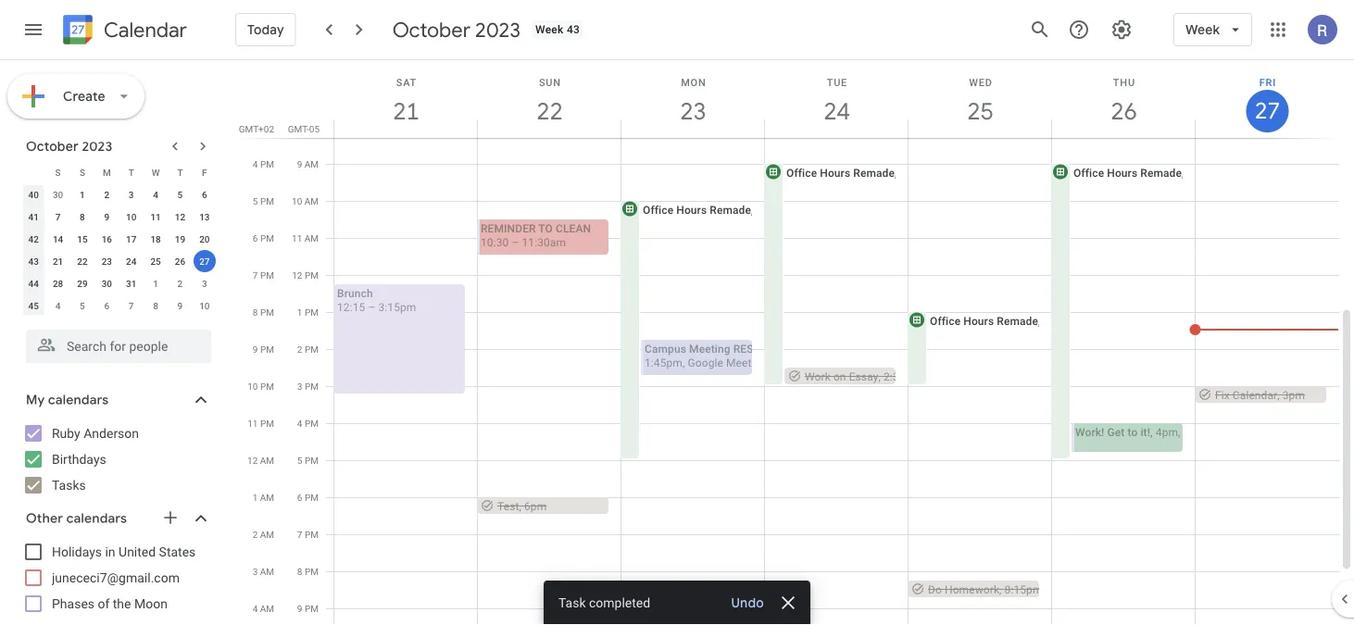 Task type: locate. For each thing, give the bounding box(es) containing it.
1 horizontal spatial 26
[[1110, 96, 1136, 126]]

1 vertical spatial 4 pm
[[297, 418, 319, 429]]

6 left 11 am
[[253, 233, 258, 244]]

6 row from the top
[[21, 272, 217, 295]]

week 43
[[535, 23, 580, 36]]

am for 2 am
[[260, 529, 274, 540]]

pm up 10 pm
[[260, 344, 274, 355]]

0 vertical spatial 11
[[150, 211, 161, 222]]

4 pm down gmt+02
[[253, 158, 274, 170]]

am up the 12 pm
[[305, 233, 319, 244]]

27 down 20
[[199, 256, 210, 267]]

row
[[21, 161, 217, 183], [21, 183, 217, 206], [21, 206, 217, 228], [21, 228, 217, 250], [21, 250, 217, 272], [21, 272, 217, 295], [21, 295, 217, 317]]

1 up november 8 element
[[153, 278, 158, 289]]

2 horizontal spatial 12
[[292, 270, 302, 281]]

0 vertical spatial 26
[[1110, 96, 1136, 126]]

11 inside 11 element
[[150, 211, 161, 222]]

05
[[309, 123, 320, 134]]

calendar right the fix
[[1233, 389, 1278, 402]]

0 horizontal spatial 9 pm
[[253, 344, 274, 355]]

2 up 3 pm
[[297, 344, 302, 355]]

calendars
[[48, 392, 109, 409], [66, 510, 127, 527]]

0 vertical spatial 12
[[175, 211, 185, 222]]

1 vertical spatial 30
[[102, 278, 112, 289]]

43 up 22 column header
[[567, 23, 580, 36]]

21 element
[[47, 250, 69, 272]]

12 up 19
[[175, 211, 185, 222]]

0 horizontal spatial calendar
[[104, 17, 187, 43]]

26 down thu
[[1110, 96, 1136, 126]]

october up "sat"
[[393, 17, 471, 43]]

row group
[[21, 183, 217, 317]]

12 down 11 am
[[292, 270, 302, 281]]

am up 2 am
[[260, 492, 274, 503]]

18 element
[[145, 228, 167, 250]]

0 horizontal spatial 22
[[77, 256, 88, 267]]

22 inside october 2023 grid
[[77, 256, 88, 267]]

7
[[55, 211, 61, 222], [253, 270, 258, 281], [129, 300, 134, 311], [297, 529, 302, 540]]

14 element
[[47, 228, 69, 250]]

add other calendars image
[[161, 509, 180, 527]]

1 vertical spatial –
[[368, 301, 376, 314]]

, inside campus meeting rescheduled 1:45pm , google meet
[[683, 356, 685, 369]]

november 5 element
[[71, 295, 94, 317]]

1 vertical spatial 22
[[77, 256, 88, 267]]

43 inside october 2023 grid
[[28, 256, 39, 267]]

24 down 17
[[126, 256, 137, 267]]

1 horizontal spatial –
[[512, 236, 519, 249]]

october up the september 30 element
[[26, 138, 79, 155]]

am for 12 am
[[260, 455, 274, 466]]

7 pm right 2 am
[[297, 529, 319, 540]]

0 horizontal spatial 26
[[175, 256, 185, 267]]

11 up 18
[[150, 211, 161, 222]]

1 row from the top
[[21, 161, 217, 183]]

2 vertical spatial 11
[[248, 418, 258, 429]]

0 vertical spatial 21
[[392, 96, 418, 126]]

0 vertical spatial 30
[[53, 189, 63, 200]]

11 up '12 am'
[[248, 418, 258, 429]]

1 horizontal spatial 7 pm
[[297, 529, 319, 540]]

8 pm right 3 am
[[297, 566, 319, 577]]

october 2023
[[393, 17, 521, 43], [26, 138, 112, 155]]

16 element
[[96, 228, 118, 250]]

am for 4 am
[[260, 603, 274, 614]]

1 horizontal spatial 30
[[102, 278, 112, 289]]

pm
[[260, 158, 274, 170], [260, 195, 274, 207], [260, 233, 274, 244], [260, 270, 274, 281], [305, 270, 319, 281], [260, 307, 274, 318], [305, 307, 319, 318], [260, 344, 274, 355], [305, 344, 319, 355], [260, 381, 274, 392], [305, 381, 319, 392], [260, 418, 274, 429], [305, 418, 319, 429], [305, 455, 319, 466], [305, 492, 319, 503], [305, 529, 319, 540], [305, 566, 319, 577], [305, 603, 319, 614]]

1 horizontal spatial 43
[[567, 23, 580, 36]]

states
[[159, 544, 196, 560]]

t
[[128, 167, 134, 178], [177, 167, 183, 178]]

None search field
[[0, 322, 230, 363]]

0 vertical spatial 25
[[966, 96, 993, 126]]

grid
[[237, 60, 1354, 625]]

0 horizontal spatial s
[[55, 167, 61, 178]]

gmt-05
[[288, 123, 320, 134]]

test , 6pm
[[497, 500, 547, 513]]

30 element
[[96, 272, 118, 295]]

1 horizontal spatial 11
[[248, 418, 258, 429]]

10
[[292, 195, 302, 207], [126, 211, 137, 222], [199, 300, 210, 311], [248, 381, 258, 392]]

1 down the 12 pm
[[297, 307, 302, 318]]

pm up 1 pm
[[305, 270, 319, 281]]

10 down november 3 element
[[199, 300, 210, 311]]

t right m
[[128, 167, 134, 178]]

5 row from the top
[[21, 250, 217, 272]]

26 inside column header
[[1110, 96, 1136, 126]]

1 vertical spatial 12
[[292, 270, 302, 281]]

10 for 10 element
[[126, 211, 137, 222]]

1 horizontal spatial 2023
[[475, 17, 521, 43]]

23
[[679, 96, 705, 126], [102, 256, 112, 267]]

12 for 12
[[175, 211, 185, 222]]

,
[[895, 166, 897, 179], [1182, 166, 1185, 179], [751, 203, 754, 216], [1038, 315, 1041, 327], [683, 356, 685, 369], [879, 370, 881, 383], [1278, 389, 1280, 402], [1151, 426, 1153, 439], [1179, 426, 1181, 439], [519, 500, 521, 513], [1000, 583, 1002, 596]]

row group containing 40
[[21, 183, 217, 317]]

4
[[253, 158, 258, 170], [153, 189, 158, 200], [55, 300, 61, 311], [297, 418, 302, 429], [253, 603, 258, 614]]

2 up november 9 element
[[177, 278, 183, 289]]

4 row from the top
[[21, 228, 217, 250]]

1 horizontal spatial 22
[[535, 96, 562, 126]]

1 vertical spatial 6 pm
[[297, 492, 319, 503]]

10 for 10 am
[[292, 195, 302, 207]]

2023 up m
[[82, 138, 112, 155]]

1 vertical spatial october 2023
[[26, 138, 112, 155]]

2 row from the top
[[21, 183, 217, 206]]

1 vertical spatial 23
[[102, 256, 112, 267]]

2 horizontal spatial 11
[[292, 233, 302, 244]]

1 vertical spatial 21
[[53, 256, 63, 267]]

junececi7@gmail.com
[[52, 570, 180, 586]]

19
[[175, 233, 185, 245]]

24 column header
[[764, 60, 909, 138]]

22 element
[[71, 250, 94, 272]]

1 vertical spatial 43
[[28, 256, 39, 267]]

–
[[512, 236, 519, 249], [368, 301, 376, 314]]

0 horizontal spatial 25
[[150, 256, 161, 267]]

1 horizontal spatial 9 pm
[[297, 603, 319, 614]]

23 column header
[[621, 60, 765, 138]]

10 element
[[120, 206, 142, 228]]

week up "sun"
[[535, 23, 564, 36]]

t right 'w'
[[177, 167, 183, 178]]

calendars inside other calendars dropdown button
[[66, 510, 127, 527]]

row containing 45
[[21, 295, 217, 317]]

am down 05 at top left
[[305, 158, 319, 170]]

25 inside wed 25
[[966, 96, 993, 126]]

7 pm left the 12 pm
[[253, 270, 274, 281]]

0 horizontal spatial 7 pm
[[253, 270, 274, 281]]

1 t from the left
[[128, 167, 134, 178]]

11 for 11 pm
[[248, 418, 258, 429]]

s up the september 30 element
[[55, 167, 61, 178]]

4 pm down 3 pm
[[297, 418, 319, 429]]

1 vertical spatial 25
[[150, 256, 161, 267]]

3 pm
[[297, 381, 319, 392]]

21 column header
[[334, 60, 478, 138]]

fri 27
[[1254, 76, 1279, 126]]

3:15pm
[[378, 301, 416, 314]]

8 pm
[[253, 307, 274, 318], [297, 566, 319, 577]]

remade
[[854, 166, 895, 179], [1141, 166, 1182, 179], [710, 203, 751, 216], [997, 315, 1038, 327]]

10 up 11 pm
[[248, 381, 258, 392]]

9 right the 4 am
[[297, 603, 302, 614]]

21 down "sat"
[[392, 96, 418, 126]]

fri
[[1260, 76, 1277, 88]]

november 7 element
[[120, 295, 142, 317]]

campus
[[645, 342, 686, 355]]

5 pm
[[253, 195, 274, 207], [297, 455, 319, 466]]

am down 9 am
[[305, 195, 319, 207]]

s left m
[[80, 167, 85, 178]]

october 2023 up m
[[26, 138, 112, 155]]

settings menu image
[[1111, 19, 1133, 41]]

3 for 3 am
[[253, 566, 258, 577]]

homework
[[945, 583, 1000, 596]]

9
[[297, 158, 302, 170], [104, 211, 109, 222], [177, 300, 183, 311], [253, 344, 258, 355], [297, 603, 302, 614]]

0 horizontal spatial 6 pm
[[253, 233, 274, 244]]

am
[[305, 158, 319, 170], [305, 195, 319, 207], [305, 233, 319, 244], [260, 455, 274, 466], [260, 492, 274, 503], [260, 529, 274, 540], [260, 566, 274, 577], [260, 603, 274, 614]]

pm left 1 pm
[[260, 307, 274, 318]]

25 down wed on the right top of the page
[[966, 96, 993, 126]]

2 down m
[[104, 189, 109, 200]]

10 up 17
[[126, 211, 137, 222]]

0 horizontal spatial week
[[535, 23, 564, 36]]

30 right the '40'
[[53, 189, 63, 200]]

1 horizontal spatial t
[[177, 167, 183, 178]]

8 down november 1 element
[[153, 300, 158, 311]]

meet
[[726, 356, 752, 369]]

united
[[119, 544, 156, 560]]

work! get to it! , 4pm , lexington avenue
[[1076, 426, 1273, 439]]

0 vertical spatial 4 pm
[[253, 158, 274, 170]]

november 1 element
[[145, 272, 167, 295]]

23 element
[[96, 250, 118, 272]]

1 for 1 am
[[253, 492, 258, 503]]

calendars inside my calendars dropdown button
[[48, 392, 109, 409]]

24 element
[[120, 250, 142, 272]]

22 inside column header
[[535, 96, 562, 126]]

1 horizontal spatial calendar
[[1233, 389, 1278, 402]]

brunch
[[337, 287, 373, 300]]

calendar up 'create'
[[104, 17, 187, 43]]

pm up 11 pm
[[260, 381, 274, 392]]

4 pm
[[253, 158, 274, 170], [297, 418, 319, 429]]

1 horizontal spatial 25
[[966, 96, 993, 126]]

calendar heading
[[100, 17, 187, 43]]

2 for 2 am
[[253, 529, 258, 540]]

10 for november 10 element
[[199, 300, 210, 311]]

am down 2 am
[[260, 566, 274, 577]]

october 2023 grid
[[18, 161, 217, 317]]

24
[[823, 96, 849, 126], [126, 256, 137, 267]]

16
[[102, 233, 112, 245]]

0 horizontal spatial 24
[[126, 256, 137, 267]]

of
[[98, 596, 110, 611]]

1 vertical spatial calendar
[[1233, 389, 1278, 402]]

calendars for other calendars
[[66, 510, 127, 527]]

15 element
[[71, 228, 94, 250]]

3 row from the top
[[21, 206, 217, 228]]

am down 3 am
[[260, 603, 274, 614]]

1 vertical spatial 7 pm
[[297, 529, 319, 540]]

1 vertical spatial 26
[[175, 256, 185, 267]]

0 vertical spatial 23
[[679, 96, 705, 126]]

8
[[80, 211, 85, 222], [153, 300, 158, 311], [253, 307, 258, 318], [297, 566, 302, 577]]

1 horizontal spatial 4 pm
[[297, 418, 319, 429]]

0 vertical spatial calendars
[[48, 392, 109, 409]]

18
[[150, 233, 161, 245]]

1 down '12 am'
[[253, 492, 258, 503]]

0 horizontal spatial 12
[[175, 211, 185, 222]]

43 down "42"
[[28, 256, 39, 267]]

0 vertical spatial october
[[393, 17, 471, 43]]

5 down 29 "element"
[[80, 300, 85, 311]]

calendars up ruby
[[48, 392, 109, 409]]

12 for 12 pm
[[292, 270, 302, 281]]

1 horizontal spatial s
[[80, 167, 85, 178]]

24 inside column header
[[823, 96, 849, 126]]

6
[[202, 189, 207, 200], [253, 233, 258, 244], [104, 300, 109, 311], [297, 492, 302, 503]]

1 horizontal spatial 5 pm
[[297, 455, 319, 466]]

5 left the 10 am
[[253, 195, 258, 207]]

0 horizontal spatial october
[[26, 138, 79, 155]]

21 link
[[385, 90, 428, 132]]

3
[[129, 189, 134, 200], [202, 278, 207, 289], [297, 381, 302, 392], [253, 566, 258, 577]]

2 for 2 pm
[[297, 344, 302, 355]]

30 up november 6 element
[[102, 278, 112, 289]]

8:15pm
[[1005, 583, 1043, 596]]

0 vertical spatial –
[[512, 236, 519, 249]]

12 element
[[169, 206, 191, 228]]

6 pm right 1 am
[[297, 492, 319, 503]]

2023 left week 43
[[475, 17, 521, 43]]

24 down the 'tue' at the right top
[[823, 96, 849, 126]]

9 pm right the 4 am
[[297, 603, 319, 614]]

1 horizontal spatial week
[[1186, 21, 1220, 38]]

6 down f in the left top of the page
[[202, 189, 207, 200]]

10 up 11 am
[[292, 195, 302, 207]]

grid containing 21
[[237, 60, 1354, 625]]

1 for 1 pm
[[297, 307, 302, 318]]

do homework , 8:15pm
[[928, 583, 1043, 596]]

22 up '29'
[[77, 256, 88, 267]]

1:45pm
[[645, 356, 683, 369]]

1 vertical spatial 8 pm
[[297, 566, 319, 577]]

m
[[103, 167, 111, 178]]

0 horizontal spatial 23
[[102, 256, 112, 267]]

0 vertical spatial 8 pm
[[253, 307, 274, 318]]

1 horizontal spatial 24
[[823, 96, 849, 126]]

1 vertical spatial 27
[[199, 256, 210, 267]]

create button
[[7, 74, 144, 119]]

1 vertical spatial 11
[[292, 233, 302, 244]]

0 horizontal spatial –
[[368, 301, 376, 314]]

7 row from the top
[[21, 295, 217, 317]]

thu 26
[[1110, 76, 1136, 126]]

work
[[805, 370, 831, 383]]

12 for 12 am
[[247, 455, 258, 466]]

12 inside october 2023 grid
[[175, 211, 185, 222]]

in
[[105, 544, 115, 560]]

0 vertical spatial 24
[[823, 96, 849, 126]]

0 vertical spatial 6 pm
[[253, 233, 274, 244]]

to
[[1128, 426, 1138, 439]]

24 inside october 2023 grid
[[126, 256, 137, 267]]

1 vertical spatial calendars
[[66, 510, 127, 527]]

23 down mon
[[679, 96, 705, 126]]

7 pm
[[253, 270, 274, 281], [297, 529, 319, 540]]

0 horizontal spatial 30
[[53, 189, 63, 200]]

2 vertical spatial 12
[[247, 455, 258, 466]]

7 left the 12 pm
[[253, 270, 258, 281]]

fix
[[1215, 389, 1230, 402]]

1 horizontal spatial 6 pm
[[297, 492, 319, 503]]

1 horizontal spatial october
[[393, 17, 471, 43]]

25
[[966, 96, 993, 126], [150, 256, 161, 267]]

0 vertical spatial 22
[[535, 96, 562, 126]]

0 horizontal spatial 2023
[[82, 138, 112, 155]]

27 column header
[[1195, 60, 1340, 138]]

1 horizontal spatial 12
[[247, 455, 258, 466]]

5 pm left the 10 am
[[253, 195, 274, 207]]

0 vertical spatial 5 pm
[[253, 195, 274, 207]]

1 horizontal spatial 8 pm
[[297, 566, 319, 577]]

9 pm up 10 pm
[[253, 344, 274, 355]]

23 down 16
[[102, 256, 112, 267]]

1 vertical spatial 9 pm
[[297, 603, 319, 614]]

s
[[55, 167, 61, 178], [80, 167, 85, 178]]

google
[[688, 356, 724, 369]]

11 for 11
[[150, 211, 161, 222]]

25 down 18
[[150, 256, 161, 267]]

other calendars
[[26, 510, 127, 527]]

31 element
[[120, 272, 142, 295]]

week inside dropdown button
[[1186, 21, 1220, 38]]

other calendars button
[[4, 504, 230, 534]]

w
[[152, 167, 160, 178]]

14
[[53, 233, 63, 245]]

0 horizontal spatial 27
[[199, 256, 210, 267]]

21 up 28
[[53, 256, 63, 267]]

20
[[199, 233, 210, 245]]

1 vertical spatial october
[[26, 138, 79, 155]]

10:30
[[481, 236, 509, 249]]

reminder to clean 10:30 – 11:30am
[[481, 222, 591, 249]]

1 horizontal spatial 23
[[679, 96, 705, 126]]

3 up 10 element
[[129, 189, 134, 200]]

office hours remade ,
[[787, 166, 900, 179], [1074, 166, 1187, 179], [643, 203, 757, 216], [930, 315, 1044, 327]]

0 horizontal spatial 11
[[150, 211, 161, 222]]

0 horizontal spatial 8 pm
[[253, 307, 274, 318]]

27, today element
[[193, 250, 216, 272]]

1 horizontal spatial october 2023
[[393, 17, 521, 43]]

1 vertical spatial 24
[[126, 256, 137, 267]]

11 down the 10 am
[[292, 233, 302, 244]]

my calendars list
[[4, 419, 230, 500]]

3 down 2 pm on the left bottom
[[297, 381, 302, 392]]

pm down 3 pm
[[305, 418, 319, 429]]

pm right '12 am'
[[305, 455, 319, 466]]

2 t from the left
[[177, 167, 183, 178]]

1 horizontal spatial 27
[[1254, 96, 1279, 126]]

1 vertical spatial 2023
[[82, 138, 112, 155]]

– right the 12:15
[[368, 301, 376, 314]]

to
[[539, 222, 553, 235]]

wed 25
[[966, 76, 993, 126]]

row containing s
[[21, 161, 217, 183]]

5 right '12 am'
[[297, 455, 302, 466]]

0 vertical spatial 27
[[1254, 96, 1279, 126]]

22 column header
[[477, 60, 622, 138]]

21 inside october 2023 grid
[[53, 256, 63, 267]]

6 pm left 11 am
[[253, 233, 274, 244]]

0 horizontal spatial 21
[[53, 256, 63, 267]]

pm left the 12 pm
[[260, 270, 274, 281]]

1 horizontal spatial 21
[[392, 96, 418, 126]]

8 pm left 1 pm
[[253, 307, 274, 318]]

0 horizontal spatial 43
[[28, 256, 39, 267]]

task
[[559, 595, 586, 611]]

5 pm right '12 am'
[[297, 455, 319, 466]]

phases of the moon
[[52, 596, 168, 611]]

0 horizontal spatial t
[[128, 167, 134, 178]]

week for week
[[1186, 21, 1220, 38]]



Task type: describe. For each thing, give the bounding box(es) containing it.
0 vertical spatial calendar
[[104, 17, 187, 43]]

get
[[1108, 426, 1125, 439]]

26 column header
[[1051, 60, 1196, 138]]

4 down 3 pm
[[297, 418, 302, 429]]

birthdays
[[52, 452, 106, 467]]

on
[[834, 370, 846, 383]]

pm down 2 pm on the left bottom
[[305, 381, 319, 392]]

pm right the 4 am
[[305, 603, 319, 614]]

10 for 10 pm
[[248, 381, 258, 392]]

november 9 element
[[169, 295, 191, 317]]

7 down the september 30 element
[[55, 211, 61, 222]]

25 column header
[[908, 60, 1052, 138]]

2:30pm
[[884, 370, 922, 383]]

11 for 11 am
[[292, 233, 302, 244]]

1 right the september 30 element
[[80, 189, 85, 200]]

4 down the "28" element
[[55, 300, 61, 311]]

0 vertical spatial october 2023
[[393, 17, 521, 43]]

calendars for my calendars
[[48, 392, 109, 409]]

45
[[28, 300, 39, 311]]

pm up 2 pm on the left bottom
[[305, 307, 319, 318]]

24 link
[[816, 90, 858, 132]]

tue
[[827, 76, 848, 88]]

9 up 16 "element"
[[104, 211, 109, 222]]

11 pm
[[248, 418, 274, 429]]

11 am
[[292, 233, 319, 244]]

0 horizontal spatial 4 pm
[[253, 158, 274, 170]]

am for 3 am
[[260, 566, 274, 577]]

row containing 42
[[21, 228, 217, 250]]

holidays in united states
[[52, 544, 196, 560]]

30 for the september 30 element
[[53, 189, 63, 200]]

am for 9 am
[[305, 158, 319, 170]]

3 for 3 pm
[[297, 381, 302, 392]]

29
[[77, 278, 88, 289]]

calendar element
[[59, 11, 187, 52]]

27 link
[[1247, 90, 1289, 132]]

meeting
[[689, 342, 731, 355]]

3 for november 3 element
[[202, 278, 207, 289]]

44
[[28, 278, 39, 289]]

pm left the 10 am
[[260, 195, 274, 207]]

pm left 11 am
[[260, 233, 274, 244]]

row containing 41
[[21, 206, 217, 228]]

my
[[26, 392, 45, 409]]

8 right 3 am
[[297, 566, 302, 577]]

1 vertical spatial 5 pm
[[297, 455, 319, 466]]

0 vertical spatial 7 pm
[[253, 270, 274, 281]]

pm down 10 pm
[[260, 418, 274, 429]]

25 link
[[959, 90, 1002, 132]]

week for week 43
[[535, 23, 564, 36]]

sun
[[539, 76, 561, 88]]

am for 1 am
[[260, 492, 274, 503]]

september 30 element
[[47, 183, 69, 206]]

today
[[247, 21, 284, 38]]

6 down '30' element
[[104, 300, 109, 311]]

9 down gmt-
[[297, 158, 302, 170]]

gmt-
[[288, 123, 309, 134]]

reminder
[[481, 222, 536, 235]]

november 10 element
[[193, 295, 216, 317]]

3 am
[[253, 566, 274, 577]]

pm up 3 pm
[[305, 344, 319, 355]]

26 link
[[1103, 90, 1146, 132]]

7 right 2 am
[[297, 529, 302, 540]]

8 inside november 8 element
[[153, 300, 158, 311]]

5 up 12 element at the top left of the page
[[177, 189, 183, 200]]

17 element
[[120, 228, 142, 250]]

11:30am
[[522, 236, 566, 249]]

moon
[[134, 596, 168, 611]]

today button
[[235, 7, 296, 52]]

20 element
[[193, 228, 216, 250]]

november 2 element
[[169, 272, 191, 295]]

row group inside october 2023 grid
[[21, 183, 217, 317]]

sat
[[396, 76, 417, 88]]

40
[[28, 189, 39, 200]]

2 pm
[[297, 344, 319, 355]]

13 element
[[193, 206, 216, 228]]

november 4 element
[[47, 295, 69, 317]]

row containing 40
[[21, 183, 217, 206]]

25 inside october 2023 grid
[[150, 256, 161, 267]]

work on essay , 2:30pm
[[805, 370, 922, 383]]

28 element
[[47, 272, 69, 295]]

19 element
[[169, 228, 191, 250]]

2 for the november 2 element
[[177, 278, 183, 289]]

8 right november 10 element
[[253, 307, 258, 318]]

26 inside october 2023 grid
[[175, 256, 185, 267]]

– inside brunch 12:15 – 3:15pm
[[368, 301, 376, 314]]

ruby anderson
[[52, 426, 139, 441]]

12:15
[[337, 301, 365, 314]]

november 8 element
[[145, 295, 167, 317]]

undo button
[[724, 594, 772, 612]]

4 down 3 am
[[253, 603, 258, 614]]

0 horizontal spatial october 2023
[[26, 138, 112, 155]]

anderson
[[84, 426, 139, 441]]

main drawer image
[[22, 19, 44, 41]]

41
[[28, 211, 39, 222]]

23 link
[[672, 90, 715, 132]]

tue 24
[[823, 76, 849, 126]]

row containing 43
[[21, 250, 217, 272]]

23 inside grid
[[102, 256, 112, 267]]

mon
[[681, 76, 707, 88]]

wed
[[969, 76, 993, 88]]

27 cell
[[192, 250, 217, 272]]

27 inside 27, today element
[[199, 256, 210, 267]]

12 am
[[247, 455, 274, 466]]

lexington
[[1184, 426, 1233, 439]]

create
[[63, 88, 105, 105]]

10 am
[[292, 195, 319, 207]]

november 3 element
[[193, 272, 216, 295]]

pm down gmt+02
[[260, 158, 274, 170]]

it!
[[1141, 426, 1151, 439]]

6 right 1 am
[[297, 492, 302, 503]]

11 element
[[145, 206, 167, 228]]

30 for '30' element
[[102, 278, 112, 289]]

4 am
[[253, 603, 274, 614]]

0 vertical spatial 43
[[567, 23, 580, 36]]

4pm
[[1156, 426, 1179, 439]]

22 link
[[529, 90, 571, 132]]

12 pm
[[292, 270, 319, 281]]

week button
[[1174, 7, 1253, 52]]

26 element
[[169, 250, 191, 272]]

row containing 44
[[21, 272, 217, 295]]

november 6 element
[[96, 295, 118, 317]]

1 for november 1 element
[[153, 278, 158, 289]]

9 down the november 2 element
[[177, 300, 183, 311]]

0 vertical spatial 9 pm
[[253, 344, 274, 355]]

27 inside 27 column header
[[1254, 96, 1279, 126]]

work!
[[1076, 426, 1105, 439]]

task completed
[[559, 595, 650, 611]]

9 up 10 pm
[[253, 344, 258, 355]]

pm right 3 am
[[305, 566, 319, 577]]

do
[[928, 583, 942, 596]]

28
[[53, 278, 63, 289]]

4 up 11 element at the left top of the page
[[153, 189, 158, 200]]

f
[[202, 167, 207, 178]]

– inside reminder to clean 10:30 – 11:30am
[[512, 236, 519, 249]]

pm right 1 am
[[305, 492, 319, 503]]

essay
[[849, 370, 879, 383]]

23 inside the mon 23
[[679, 96, 705, 126]]

pm right 2 am
[[305, 529, 319, 540]]

4 down gmt+02
[[253, 158, 258, 170]]

0 horizontal spatial 5 pm
[[253, 195, 274, 207]]

0 vertical spatial 2023
[[475, 17, 521, 43]]

2 s from the left
[[80, 167, 85, 178]]

mon 23
[[679, 76, 707, 126]]

sat 21
[[392, 76, 418, 126]]

fix calendar , 3pm
[[1215, 389, 1305, 402]]

3pm
[[1283, 389, 1305, 402]]

am for 10 am
[[305, 195, 319, 207]]

1 s from the left
[[55, 167, 61, 178]]

avenue
[[1236, 426, 1273, 439]]

my calendars
[[26, 392, 109, 409]]

10 pm
[[248, 381, 274, 392]]

Search for people text field
[[37, 330, 200, 363]]

42
[[28, 233, 39, 245]]

am for 11 am
[[305, 233, 319, 244]]

1 am
[[253, 492, 274, 503]]

8 up 15 element
[[80, 211, 85, 222]]

6pm
[[524, 500, 547, 513]]

the
[[113, 596, 131, 611]]

7 down 31 element
[[129, 300, 134, 311]]

13
[[199, 211, 210, 222]]

completed
[[589, 595, 650, 611]]

21 inside column header
[[392, 96, 418, 126]]

25 element
[[145, 250, 167, 272]]

17
[[126, 233, 137, 245]]

holidays
[[52, 544, 102, 560]]

29 element
[[71, 272, 94, 295]]

gmt+02
[[239, 123, 274, 134]]

other calendars list
[[4, 537, 230, 619]]

1 pm
[[297, 307, 319, 318]]

brunch 12:15 – 3:15pm
[[337, 287, 416, 314]]



Task type: vqa. For each thing, say whether or not it's contained in the screenshot.
– to the top
yes



